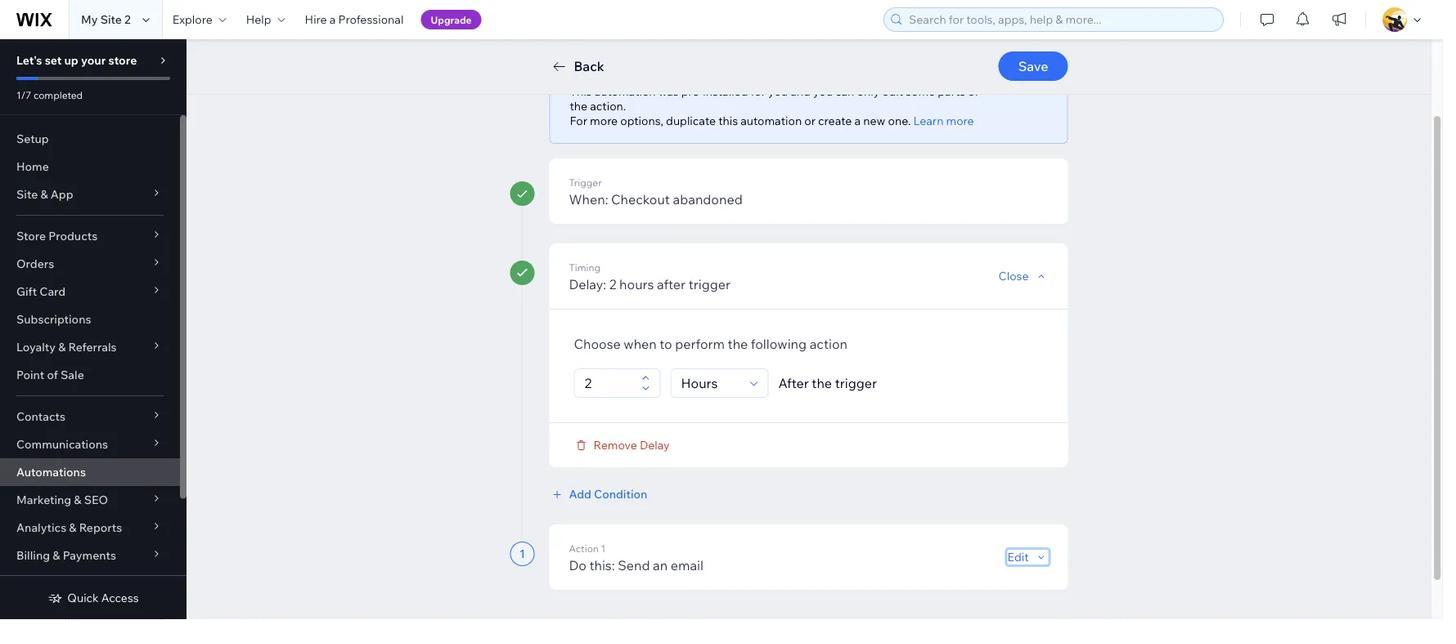 Task type: vqa. For each thing, say whether or not it's contained in the screenshot.
Contacts link
no



Task type: locate. For each thing, give the bounding box(es) containing it.
& left seo
[[74, 493, 81, 508]]

of left sale
[[47, 368, 58, 382]]

edit
[[1007, 551, 1029, 565]]

site inside dropdown button
[[16, 187, 38, 202]]

a left new
[[855, 114, 861, 128]]

automation down "for"
[[741, 114, 802, 128]]

1 vertical spatial site
[[16, 187, 38, 202]]

subscriptions
[[16, 313, 91, 327]]

quick
[[67, 591, 99, 606]]

explore
[[172, 12, 212, 27]]

your
[[81, 53, 106, 67]]

0 vertical spatial trigger
[[689, 277, 731, 293]]

add
[[569, 488, 591, 502]]

delay
[[640, 439, 670, 453]]

orders
[[16, 257, 54, 271]]

0 vertical spatial the
[[570, 99, 587, 114]]

referrals
[[68, 340, 117, 355]]

my site 2
[[81, 12, 131, 27]]

1 horizontal spatial 1
[[601, 544, 606, 556]]

1 horizontal spatial of
[[968, 85, 979, 99]]

more down parts
[[946, 114, 974, 128]]

0 horizontal spatial 2
[[124, 12, 131, 27]]

when
[[624, 337, 657, 353]]

timing delay: 2 hours after trigger
[[569, 262, 731, 293]]

action
[[810, 337, 848, 353]]

a right the hire
[[330, 12, 336, 27]]

2 right my
[[124, 12, 131, 27]]

a inside this automation was pre-installed for you and you can only edit some parts of the action. for more options, duplicate this automation or create a new one.
[[855, 114, 861, 128]]

1 vertical spatial automation
[[741, 114, 802, 128]]

0 horizontal spatial more
[[590, 114, 618, 128]]

automation down options
[[594, 85, 656, 99]]

marketing & seo button
[[0, 487, 180, 515]]

0 horizontal spatial the
[[570, 99, 587, 114]]

home
[[16, 160, 49, 174]]

& inside dropdown button
[[53, 549, 60, 563]]

0 horizontal spatial a
[[330, 12, 336, 27]]

card
[[40, 285, 66, 299]]

1
[[601, 544, 606, 556], [520, 548, 525, 562]]

None number field
[[580, 370, 637, 398]]

1 up this:
[[601, 544, 606, 556]]

automation
[[594, 85, 656, 99], [741, 114, 802, 128]]

the up for
[[570, 99, 587, 114]]

one.
[[888, 114, 911, 128]]

1 inside action 1 do this: send an email
[[601, 544, 606, 556]]

completed
[[34, 89, 83, 101]]

2 you from the left
[[813, 85, 833, 99]]

of right parts
[[968, 85, 979, 99]]

and
[[790, 85, 811, 99]]

point of sale link
[[0, 362, 180, 389]]

you right "for"
[[768, 85, 788, 99]]

& for loyalty
[[58, 340, 66, 355]]

trigger down action
[[835, 376, 877, 392]]

2
[[124, 12, 131, 27], [609, 277, 616, 293]]

1 vertical spatial 2
[[609, 277, 616, 293]]

0 horizontal spatial trigger
[[689, 277, 731, 293]]

1 horizontal spatial trigger
[[835, 376, 877, 392]]

of
[[968, 85, 979, 99], [47, 368, 58, 382]]

1 vertical spatial of
[[47, 368, 58, 382]]

0 vertical spatial of
[[968, 85, 979, 99]]

the right 'after'
[[812, 376, 832, 392]]

was
[[658, 85, 679, 99]]

you
[[768, 85, 788, 99], [813, 85, 833, 99]]

remove
[[594, 439, 637, 453]]

1 horizontal spatial 2
[[609, 277, 616, 293]]

more
[[590, 114, 618, 128], [946, 114, 974, 128]]

None field
[[676, 370, 745, 398]]

you left 'can'
[[813, 85, 833, 99]]

trigger
[[569, 177, 602, 189]]

communications button
[[0, 431, 180, 459]]

learn more
[[913, 114, 974, 128]]

quick access
[[67, 591, 139, 606]]

subscriptions link
[[0, 306, 180, 334]]

& inside dropdown button
[[40, 187, 48, 202]]

setup link
[[0, 125, 180, 153]]

& left app
[[40, 187, 48, 202]]

& inside 'popup button'
[[69, 521, 77, 535]]

1 vertical spatial a
[[855, 114, 861, 128]]

upgrade
[[431, 13, 472, 26]]

orders button
[[0, 250, 180, 278]]

are
[[656, 65, 674, 79]]

options
[[612, 65, 654, 79]]

for
[[751, 85, 766, 99]]

1 more from the left
[[590, 114, 618, 128]]

0 vertical spatial a
[[330, 12, 336, 27]]

1 vertical spatial the
[[728, 337, 748, 353]]

loyalty & referrals button
[[0, 334, 180, 362]]

& right loyalty
[[58, 340, 66, 355]]

0 horizontal spatial automation
[[594, 85, 656, 99]]

0 vertical spatial 2
[[124, 12, 131, 27]]

& right billing on the left bottom of the page
[[53, 549, 60, 563]]

let's
[[16, 53, 42, 67]]

site down home
[[16, 187, 38, 202]]

sidebar element
[[0, 39, 187, 621]]

2 more from the left
[[946, 114, 974, 128]]

quick access button
[[48, 591, 139, 606]]

to
[[660, 337, 672, 353]]

0 horizontal spatial of
[[47, 368, 58, 382]]

email
[[671, 558, 704, 575]]

1 horizontal spatial site
[[100, 12, 122, 27]]

site & app
[[16, 187, 73, 202]]

a inside hire a professional "link"
[[330, 12, 336, 27]]

of inside point of sale "link"
[[47, 368, 58, 382]]

site right my
[[100, 12, 122, 27]]

analytics
[[16, 521, 66, 535]]

billing & payments button
[[0, 542, 180, 570]]

save
[[1018, 58, 1048, 74]]

0 horizontal spatial you
[[768, 85, 788, 99]]

1 left 'do'
[[520, 548, 525, 562]]

2 vertical spatial the
[[812, 376, 832, 392]]

& left reports
[[69, 521, 77, 535]]

1/7
[[16, 89, 31, 101]]

2 inside timing delay: 2 hours after trigger
[[609, 277, 616, 293]]

more down 'action.'
[[590, 114, 618, 128]]

add condition button
[[549, 488, 647, 503]]

2 left hours
[[609, 277, 616, 293]]

1 horizontal spatial more
[[946, 114, 974, 128]]

1/7 completed
[[16, 89, 83, 101]]

1 horizontal spatial a
[[855, 114, 861, 128]]

marketing & seo
[[16, 493, 108, 508]]

timing
[[569, 262, 601, 274]]

0 horizontal spatial site
[[16, 187, 38, 202]]

payments
[[63, 549, 116, 563]]

contacts button
[[0, 403, 180, 431]]

duplicate
[[666, 114, 716, 128]]

automations link
[[0, 459, 180, 487]]

after
[[657, 277, 686, 293]]

1 vertical spatial trigger
[[835, 376, 877, 392]]

1 horizontal spatial you
[[813, 85, 833, 99]]

automations
[[16, 465, 86, 480]]

analytics & reports button
[[0, 515, 180, 542]]

setup
[[16, 132, 49, 146]]

upgrade button
[[421, 10, 482, 29]]

help button
[[236, 0, 295, 39]]

2 horizontal spatial the
[[812, 376, 832, 392]]

trigger right after
[[689, 277, 731, 293]]

site
[[100, 12, 122, 27], [16, 187, 38, 202]]

close
[[999, 270, 1029, 284]]

0 vertical spatial automation
[[594, 85, 656, 99]]

the right the perform
[[728, 337, 748, 353]]

& for analytics
[[69, 521, 77, 535]]

parts
[[938, 85, 965, 99]]

this automation was pre-installed for you and you can only edit some parts of the action. for more options, duplicate this automation or create a new one.
[[570, 85, 979, 128]]



Task type: describe. For each thing, give the bounding box(es) containing it.
hours
[[619, 277, 654, 293]]

0 vertical spatial site
[[100, 12, 122, 27]]

trigger inside timing delay: 2 hours after trigger
[[689, 277, 731, 293]]

& for marketing
[[74, 493, 81, 508]]

this:
[[589, 558, 615, 575]]

choose when to perform the following action
[[574, 337, 848, 353]]

options,
[[620, 114, 663, 128]]

do
[[569, 558, 586, 575]]

after the trigger
[[778, 376, 877, 392]]

when:
[[569, 192, 608, 208]]

point
[[16, 368, 44, 382]]

access
[[101, 591, 139, 606]]

abandoned
[[673, 192, 743, 208]]

& for site
[[40, 187, 48, 202]]

edit
[[882, 85, 903, 99]]

trigger when: checkout abandoned
[[569, 177, 743, 208]]

after
[[778, 376, 809, 392]]

some
[[906, 85, 935, 99]]

store products
[[16, 229, 97, 243]]

communications
[[16, 438, 108, 452]]

this
[[570, 85, 592, 99]]

the inside this automation was pre-installed for you and you can only edit some parts of the action. for more options, duplicate this automation or create a new one.
[[570, 99, 587, 114]]

or
[[804, 114, 816, 128]]

can
[[835, 85, 854, 99]]

sale
[[61, 368, 84, 382]]

add condition
[[569, 488, 647, 502]]

hire
[[305, 12, 327, 27]]

my
[[81, 12, 98, 27]]

edit button
[[1007, 551, 1048, 566]]

1 you from the left
[[768, 85, 788, 99]]

condition
[[594, 488, 647, 502]]

back
[[574, 58, 604, 74]]

1 horizontal spatial the
[[728, 337, 748, 353]]

billing
[[16, 549, 50, 563]]

action 1 do this: send an email
[[569, 544, 704, 575]]

Search for tools, apps, help & more... field
[[904, 8, 1218, 31]]

point of sale
[[16, 368, 84, 382]]

home link
[[0, 153, 180, 181]]

more inside learn more link
[[946, 114, 974, 128]]

1 horizontal spatial automation
[[741, 114, 802, 128]]

create
[[818, 114, 852, 128]]

store products button
[[0, 223, 180, 250]]

gift
[[16, 285, 37, 299]]

following
[[751, 337, 807, 353]]

seo
[[84, 493, 108, 508]]

up
[[64, 53, 78, 67]]

help
[[246, 12, 271, 27]]

products
[[48, 229, 97, 243]]

& for billing
[[53, 549, 60, 563]]

new
[[863, 114, 885, 128]]

marketing
[[16, 493, 71, 508]]

loyalty & referrals
[[16, 340, 117, 355]]

action.
[[590, 99, 626, 114]]

contacts
[[16, 410, 65, 424]]

more inside this automation was pre-installed for you and you can only edit some parts of the action. for more options, duplicate this automation or create a new one.
[[590, 114, 618, 128]]

close button
[[999, 270, 1048, 284]]

remove delay button
[[574, 439, 670, 454]]

only
[[857, 85, 880, 99]]

2 for delay:
[[609, 277, 616, 293]]

learn more link
[[913, 114, 974, 129]]

for
[[570, 114, 587, 128]]

gift card button
[[0, 278, 180, 306]]

remove delay
[[594, 439, 670, 453]]

loyalty
[[16, 340, 56, 355]]

gift card
[[16, 285, 66, 299]]

0 horizontal spatial 1
[[520, 548, 525, 562]]

2 for site
[[124, 12, 131, 27]]

app
[[51, 187, 73, 202]]

action
[[569, 544, 599, 556]]

hire a professional link
[[295, 0, 413, 39]]

hire a professional
[[305, 12, 404, 27]]

billing & payments
[[16, 549, 116, 563]]

limited
[[676, 65, 714, 79]]

back button
[[549, 56, 604, 76]]

site & app button
[[0, 181, 180, 209]]

save button
[[999, 52, 1068, 81]]

delay:
[[569, 277, 606, 293]]

checkout
[[611, 192, 670, 208]]

of inside this automation was pre-installed for you and you can only edit some parts of the action. for more options, duplicate this automation or create a new one.
[[968, 85, 979, 99]]

editing
[[570, 65, 609, 79]]

an
[[653, 558, 668, 575]]

store
[[16, 229, 46, 243]]



